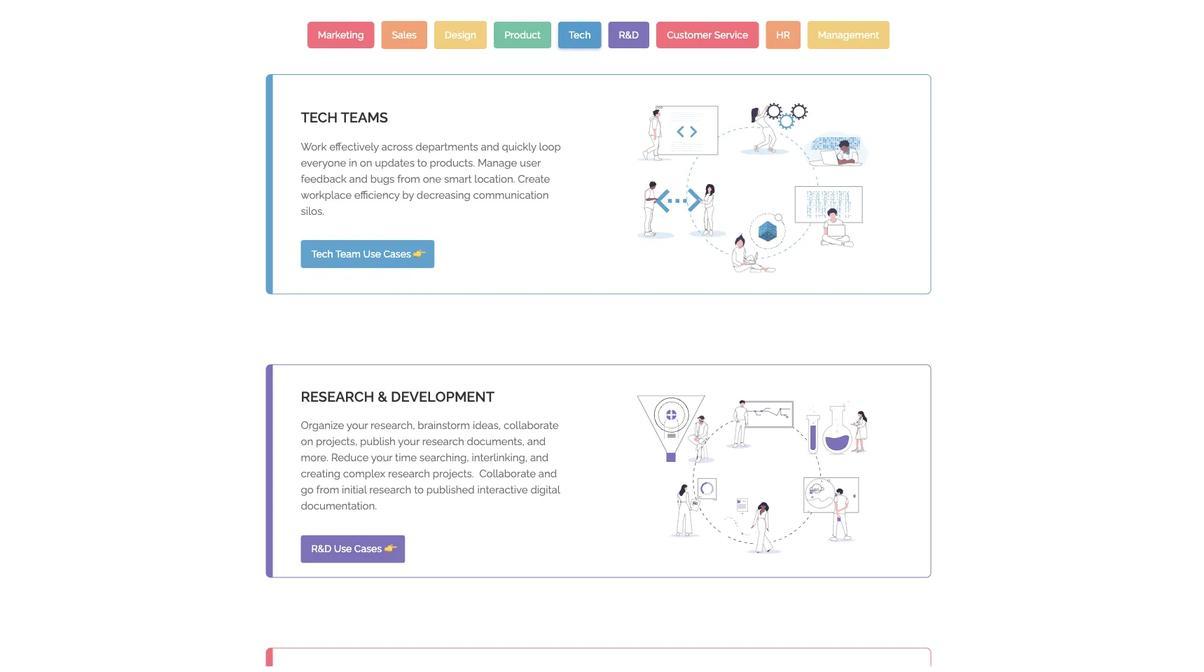 Task type: vqa. For each thing, say whether or not it's contained in the screenshot.
Create
yes



Task type: describe. For each thing, give the bounding box(es) containing it.
0 horizontal spatial cases
[[354, 544, 382, 556]]

hr link
[[766, 21, 801, 49]]

create
[[518, 173, 550, 185]]

complex
[[343, 468, 385, 481]]

research & development
[[301, 389, 495, 405]]

tech for tech
[[569, 29, 591, 41]]

sales
[[392, 29, 417, 41]]

tech team use cases 👉
[[311, 249, 423, 260]]

go
[[301, 484, 314, 497]]

1 horizontal spatial use
[[363, 249, 381, 260]]

product link
[[494, 22, 552, 48]]

location.
[[475, 173, 515, 185]]

2 vertical spatial research
[[369, 484, 412, 497]]

to inside organize your research, brainstorm ideas, collaborate on projects, publish your research documents, and more. reduce your time searching, interlinking, and creating complex research projects.  collaborate and go from initial research to published interactive digital documentation.
[[414, 484, 424, 497]]

preview of a tech team image
[[637, 103, 875, 273]]

design
[[445, 29, 477, 41]]

departments
[[416, 141, 478, 153]]

feedback
[[301, 173, 347, 185]]

more.
[[301, 452, 329, 465]]

service
[[715, 29, 749, 41]]

smart
[[444, 173, 472, 185]]

collaborate
[[504, 420, 559, 432]]

work effectively across departments and quickly loop everyone in on updates to products. manage user feedback and bugs from one smart location. create workplace efficiency by decreasing communication silos.
[[301, 141, 561, 218]]

tech link
[[559, 22, 601, 48]]

one
[[423, 173, 442, 185]]

interlinking,
[[472, 452, 528, 465]]

ideas,
[[473, 420, 501, 432]]

from inside organize your research, brainstorm ideas, collaborate on projects, publish your research documents, and more. reduce your time searching, interlinking, and creating complex research projects.  collaborate and go from initial research to published interactive digital documentation.
[[316, 484, 339, 497]]

r&d for r&d use cases 👉
[[311, 544, 332, 556]]

customer service
[[667, 29, 749, 41]]

1 vertical spatial 👉
[[384, 544, 394, 556]]

management
[[818, 29, 880, 41]]

1 horizontal spatial your
[[371, 452, 393, 465]]

effectively
[[329, 141, 379, 153]]

to inside "work effectively across departments and quickly loop everyone in on updates to products. manage user feedback and bugs from one smart location. create workplace efficiency by decreasing communication silos."
[[417, 157, 427, 169]]

r&d link
[[609, 22, 650, 48]]

1 vertical spatial use
[[334, 544, 352, 556]]

across
[[382, 141, 413, 153]]

everyone
[[301, 157, 346, 169]]

efficiency
[[354, 189, 400, 202]]

research,
[[371, 420, 415, 432]]

documentation.
[[301, 501, 377, 513]]

hr
[[777, 29, 790, 41]]

user
[[520, 157, 541, 169]]

published
[[427, 484, 475, 497]]

brainstorm
[[418, 420, 470, 432]]

1 vertical spatial your
[[398, 436, 420, 448]]

teams
[[341, 110, 388, 126]]

research
[[301, 389, 374, 405]]



Task type: locate. For each thing, give the bounding box(es) containing it.
on up more.
[[301, 436, 313, 448]]

from
[[397, 173, 420, 185], [316, 484, 339, 497]]

on inside "work effectively across departments and quickly loop everyone in on updates to products. manage user feedback and bugs from one smart location. create workplace efficiency by decreasing communication silos."
[[360, 157, 372, 169]]

0 vertical spatial tech
[[569, 29, 591, 41]]

1 horizontal spatial tech
[[569, 29, 591, 41]]

1 vertical spatial cases
[[354, 544, 382, 556]]

searching,
[[420, 452, 469, 465]]

use
[[363, 249, 381, 260], [334, 544, 352, 556]]

reduce
[[331, 452, 369, 465]]

1 horizontal spatial on
[[360, 157, 372, 169]]

updates
[[375, 157, 415, 169]]

tech
[[569, 29, 591, 41], [311, 249, 333, 260]]

cases right team
[[384, 249, 411, 260]]

0 horizontal spatial use
[[334, 544, 352, 556]]

1 horizontal spatial from
[[397, 173, 420, 185]]

use down documentation.
[[334, 544, 352, 556]]

research down the 'brainstorm'
[[422, 436, 464, 448]]

tech teams
[[301, 110, 388, 126]]

cases
[[384, 249, 411, 260], [354, 544, 382, 556]]

0 vertical spatial to
[[417, 157, 427, 169]]

preview of a research & development team image
[[637, 396, 875, 554]]

👉
[[414, 249, 423, 260], [384, 544, 394, 556]]

r&d for r&d
[[619, 29, 639, 41]]

creating
[[301, 468, 341, 481]]

to
[[417, 157, 427, 169], [414, 484, 424, 497]]

sales link
[[381, 21, 427, 49]]

initial
[[342, 484, 367, 497]]

0 vertical spatial research
[[422, 436, 464, 448]]

research
[[422, 436, 464, 448], [388, 468, 430, 481], [369, 484, 412, 497]]

work
[[301, 141, 327, 153]]

your down publish
[[371, 452, 393, 465]]

to up one
[[417, 157, 427, 169]]

your
[[347, 420, 368, 432], [398, 436, 420, 448], [371, 452, 393, 465]]

0 vertical spatial use
[[363, 249, 381, 260]]

organize your research, brainstorm ideas, collaborate on projects, publish your research documents, and more. reduce your time searching, interlinking, and creating complex research projects.  collaborate and go from initial research to published interactive digital documentation.
[[301, 420, 560, 513]]

time
[[395, 452, 417, 465]]

1 vertical spatial to
[[414, 484, 424, 497]]

digital
[[531, 484, 560, 497]]

r&d right tech link
[[619, 29, 639, 41]]

from inside "work effectively across departments and quickly loop everyone in on updates to products. manage user feedback and bugs from one smart location. create workplace efficiency by decreasing communication silos."
[[397, 173, 420, 185]]

0 vertical spatial cases
[[384, 249, 411, 260]]

r&d
[[619, 29, 639, 41], [311, 544, 332, 556]]

0 horizontal spatial 👉
[[384, 544, 394, 556]]

r&d down documentation.
[[311, 544, 332, 556]]

1 horizontal spatial cases
[[384, 249, 411, 260]]

manage
[[478, 157, 517, 169]]

tech for tech team use cases 👉
[[311, 249, 333, 260]]

& development
[[378, 389, 495, 405]]

cases down documentation.
[[354, 544, 382, 556]]

marketing
[[318, 29, 364, 41]]

0 vertical spatial from
[[397, 173, 420, 185]]

quickly
[[502, 141, 537, 153]]

0 vertical spatial 👉
[[414, 249, 423, 260]]

0 horizontal spatial from
[[316, 484, 339, 497]]

0 horizontal spatial r&d
[[311, 544, 332, 556]]

r&d use cases 👉 link
[[301, 536, 405, 564]]

publish
[[360, 436, 396, 448]]

marketing link
[[308, 22, 374, 48]]

r&d use cases 👉
[[311, 544, 394, 556]]

2 vertical spatial your
[[371, 452, 393, 465]]

1 vertical spatial research
[[388, 468, 430, 481]]

0 vertical spatial r&d
[[619, 29, 639, 41]]

bugs
[[370, 173, 395, 185]]

management link
[[808, 21, 890, 49]]

products.
[[430, 157, 475, 169]]

in
[[349, 157, 357, 169]]

workplace
[[301, 189, 352, 202]]

projects.
[[433, 468, 474, 481]]

interactive
[[478, 484, 528, 497]]

design link
[[434, 21, 487, 49]]

0 horizontal spatial your
[[347, 420, 368, 432]]

organize
[[301, 420, 344, 432]]

on
[[360, 157, 372, 169], [301, 436, 313, 448]]

0 horizontal spatial on
[[301, 436, 313, 448]]

silos.
[[301, 205, 325, 218]]

1 horizontal spatial r&d
[[619, 29, 639, 41]]

0 horizontal spatial tech
[[311, 249, 333, 260]]

from down creating
[[316, 484, 339, 497]]

customer service link
[[657, 22, 759, 48]]

to left "published"
[[414, 484, 424, 497]]

customer
[[667, 29, 712, 41]]

projects,
[[316, 436, 358, 448]]

team
[[336, 249, 361, 260]]

your up the 'time'
[[398, 436, 420, 448]]

tech
[[301, 110, 338, 126]]

and
[[481, 141, 499, 153], [349, 173, 368, 185], [527, 436, 546, 448], [530, 452, 549, 465], [539, 468, 557, 481]]

product
[[505, 29, 541, 41]]

research down complex
[[369, 484, 412, 497]]

use right team
[[363, 249, 381, 260]]

communication
[[473, 189, 549, 202]]

tech team use cases 👉 link
[[301, 241, 435, 269]]

on right in
[[360, 157, 372, 169]]

1 vertical spatial from
[[316, 484, 339, 497]]

research down the 'time'
[[388, 468, 430, 481]]

loop
[[539, 141, 561, 153]]

from up by
[[397, 173, 420, 185]]

1 vertical spatial tech
[[311, 249, 333, 260]]

1 horizontal spatial 👉
[[414, 249, 423, 260]]

1 vertical spatial r&d
[[311, 544, 332, 556]]

2 horizontal spatial your
[[398, 436, 420, 448]]

tech left team
[[311, 249, 333, 260]]

on inside organize your research, brainstorm ideas, collaborate on projects, publish your research documents, and more. reduce your time searching, interlinking, and creating complex research projects.  collaborate and go from initial research to published interactive digital documentation.
[[301, 436, 313, 448]]

0 vertical spatial on
[[360, 157, 372, 169]]

decreasing
[[417, 189, 471, 202]]

0 vertical spatial your
[[347, 420, 368, 432]]

1 vertical spatial on
[[301, 436, 313, 448]]

tech left r&d link
[[569, 29, 591, 41]]

by
[[402, 189, 414, 202]]

documents,
[[467, 436, 525, 448]]

your up projects,
[[347, 420, 368, 432]]



